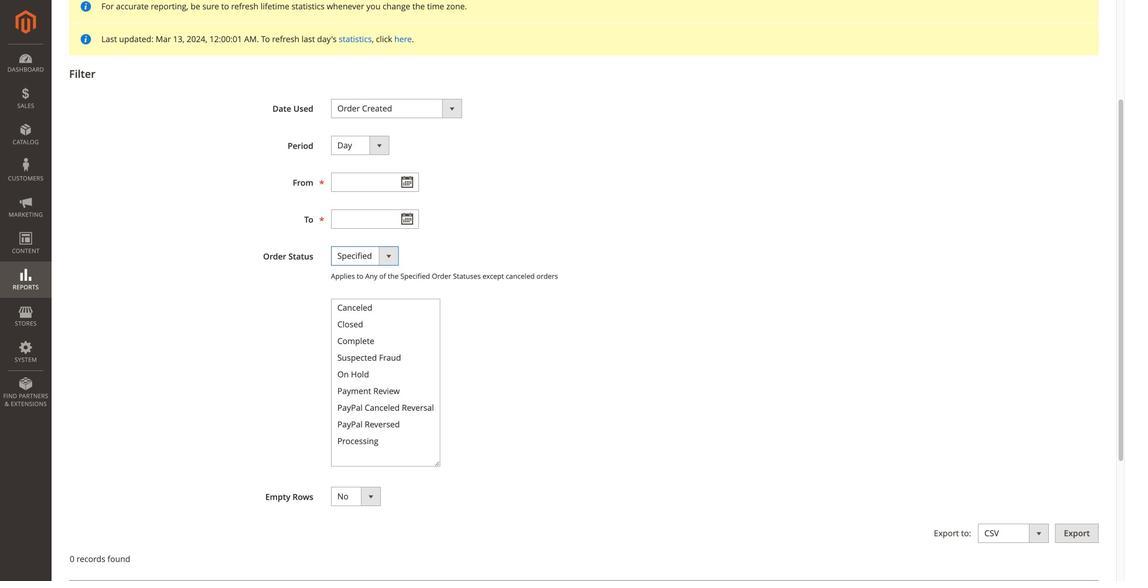 Task type: locate. For each thing, give the bounding box(es) containing it.
None text field
[[331, 210, 419, 229]]

menu bar
[[0, 44, 52, 414]]

None text field
[[331, 173, 419, 192]]



Task type: describe. For each thing, give the bounding box(es) containing it.
magento admin panel image
[[16, 10, 36, 34]]



Task type: vqa. For each thing, say whether or not it's contained in the screenshot.
magento admin panel icon
yes



